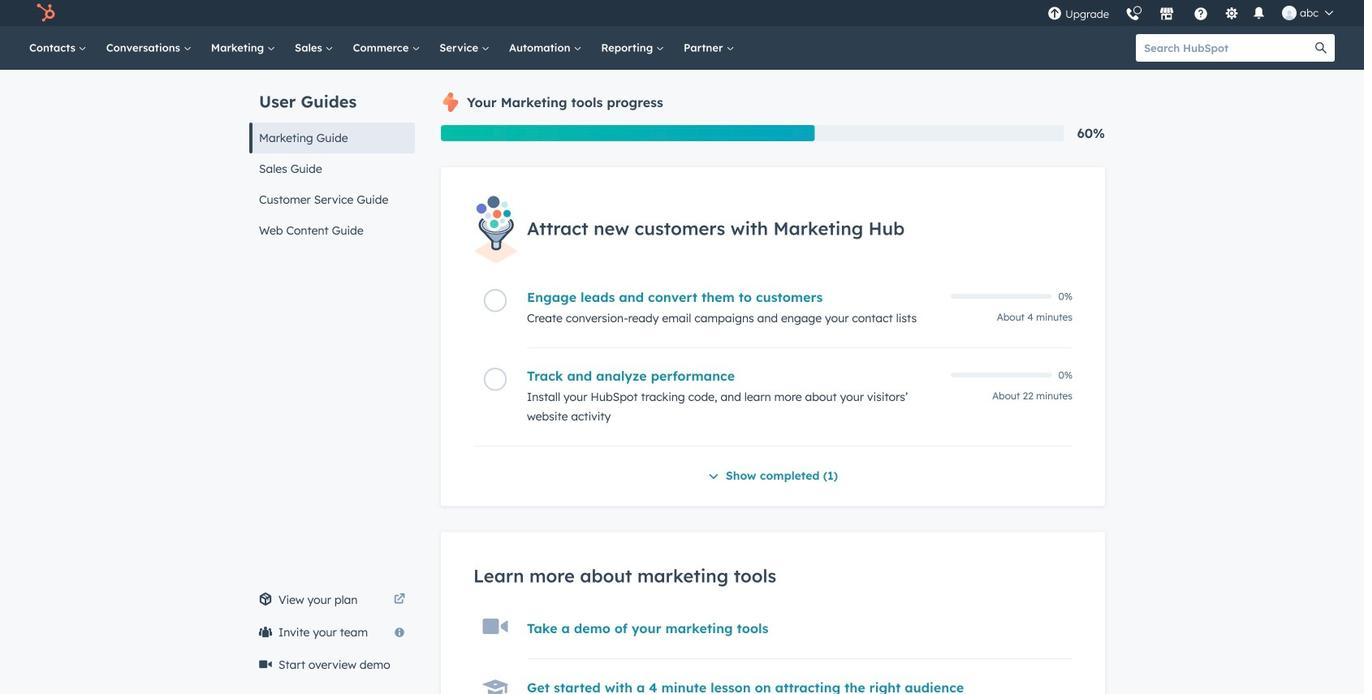 Task type: vqa. For each thing, say whether or not it's contained in the screenshot.
search hubspot search field
yes



Task type: describe. For each thing, give the bounding box(es) containing it.
1 link opens in a new window image from the top
[[394, 590, 405, 610]]

user guides element
[[249, 70, 415, 246]]



Task type: locate. For each thing, give the bounding box(es) containing it.
gary orlando image
[[1282, 6, 1297, 20]]

Search HubSpot search field
[[1136, 34, 1307, 62]]

menu
[[1039, 0, 1345, 26]]

2 link opens in a new window image from the top
[[394, 594, 405, 606]]

marketplaces image
[[1160, 7, 1174, 22]]

progress bar
[[441, 125, 815, 141]]

link opens in a new window image
[[394, 590, 405, 610], [394, 594, 405, 606]]



